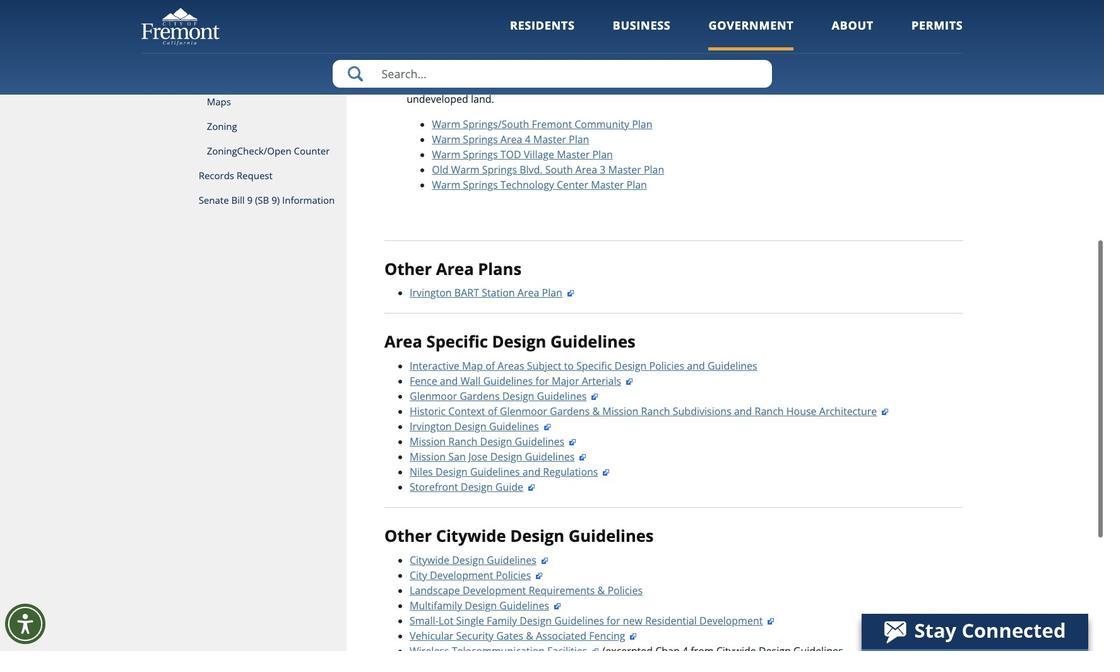 Task type: vqa. For each thing, say whether or not it's contained in the screenshot.
Mowry
no



Task type: describe. For each thing, give the bounding box(es) containing it.
specific inside interactive map of areas subject to specific design policies and guidelines fence and wall guidelines for major arterials glenmoor gardens design guidelines historic context of glenmoor gardens & mission ranch subdivisions and ranch house architecture irvington design guidelines mission ranch design guidelines mission san jose design guidelines niles design guidelines and regulations storefront design guide
[[577, 359, 612, 373]]

fremont inside 'warm springs/south fremont community plan warm springs area 4 master plan warm springs tod village master plan old warm springs blvd. south area 3 master plan warm springs technology center master plan'
[[532, 117, 572, 131]]

on up framework
[[427, 47, 439, 60]]

and up guide on the left bottom of page
[[523, 465, 541, 479]]

technology
[[501, 178, 554, 192]]

zoningcheck/open
[[207, 145, 292, 157]]

mission up niles
[[410, 450, 446, 464]]

1 horizontal spatial a
[[485, 77, 491, 91]]

zoningcheck/open counter
[[207, 145, 330, 157]]

on up the sets
[[862, 31, 874, 45]]

requirements
[[529, 584, 595, 598]]

community inside 'warm springs/south fremont community plan warm springs area 4 master plan warm springs tod village master plan old warm springs blvd. south area 3 master plan warm springs technology center master plan'
[[575, 117, 630, 131]]

stay connected image
[[862, 614, 1087, 650]]

design up single
[[465, 599, 497, 613]]

area up interactive
[[385, 331, 422, 353]]

irvington bart station area plan link
[[410, 286, 575, 300]]

architecture
[[819, 405, 877, 419]]

lot
[[439, 614, 454, 628]]

residential
[[645, 614, 697, 628]]

records request
[[199, 169, 273, 182]]

zoningcheck/open counter link
[[141, 139, 347, 164]]

blvd.
[[520, 163, 543, 177]]

springs left tod
[[463, 148, 498, 161]]

& for guidelines
[[593, 405, 600, 419]]

0 horizontal spatial ranch
[[449, 435, 478, 449]]

interactive map of areas subject to specific design policies and guidelines fence and wall guidelines for major arterials glenmoor gardens design guidelines historic context of glenmoor gardens & mission ranch subdivisions and ranch house architecture irvington design guidelines mission ranch design guidelines mission san jose design guidelines niles design guidelines and regulations storefront design guide
[[410, 359, 877, 495]]

1 vertical spatial warm springs/south fremont community plan link
[[432, 117, 653, 131]]

1 horizontal spatial glenmoor
[[500, 405, 547, 419]]

irvington bart station area plan
[[410, 286, 563, 300]]

mission inside generally bounded by i-880 on the west, i- 680 on the east, auto mall parkway on the north, and mission boulevard on the south. the plan sets the framework for a transformation of the area into an innovation district and employment center accommodating a mix of compatible uses focused around the synergy of the new bart station and adjacent undeveloped land.
[[659, 47, 695, 60]]

business
[[613, 18, 671, 33]]

boulevard
[[698, 47, 746, 60]]

springs left the technology
[[463, 178, 498, 192]]

vehicular security gates & associated fencing link
[[410, 629, 638, 643]]

of right 'map'
[[486, 359, 495, 373]]

0 vertical spatial gardens
[[460, 390, 500, 404]]

mix
[[493, 77, 511, 91]]

bounded
[[776, 31, 819, 45]]

new inside generally bounded by i-880 on the west, i- 680 on the east, auto mall parkway on the north, and mission boulevard on the south. the plan sets the framework for a transformation of the area into an innovation district and employment center accommodating a mix of compatible uses focused around the synergy of the new bart station and adjacent undeveloped land.
[[769, 77, 789, 91]]

government
[[709, 18, 794, 33]]

zoning link
[[141, 114, 347, 139]]

auto
[[485, 47, 507, 60]]

residents link
[[510, 18, 575, 50]]

bill
[[231, 194, 245, 206]]

bart inside generally bounded by i-880 on the west, i- 680 on the east, auto mall parkway on the north, and mission boulevard on the south. the plan sets the framework for a transformation of the area into an innovation district and employment center accommodating a mix of compatible uses focused around the synergy of the new bart station and adjacent undeveloped land.
[[791, 77, 816, 91]]

plans
[[478, 258, 522, 280]]

0 vertical spatial development
[[430, 569, 493, 583]]

into
[[613, 62, 632, 76]]

design down fence and wall guidelines for major arterials link
[[502, 390, 534, 404]]

the up uses on the right
[[571, 62, 587, 76]]

niles
[[410, 465, 433, 479]]

on down 'generally'
[[749, 47, 761, 60]]

fence
[[410, 375, 437, 388]]

for inside generally bounded by i-880 on the west, i- 680 on the east, auto mall parkway on the north, and mission boulevard on the south. the plan sets the framework for a transformation of the area into an innovation district and employment center accommodating a mix of compatible uses focused around the synergy of the new bart station and adjacent undeveloped land.
[[461, 62, 475, 76]]

associated
[[536, 629, 587, 643]]

multifamily
[[410, 599, 462, 613]]

1 vertical spatial development
[[463, 584, 526, 598]]

around
[[645, 77, 679, 91]]

residents
[[510, 18, 575, 33]]

map
[[462, 359, 483, 373]]

master up village
[[533, 132, 566, 146]]

2 vertical spatial policies
[[608, 584, 643, 598]]

citywide design guidelines city development policies landscape development requirements & policies multifamily design guidelines small-lot single family design guidelines for new residential development vehicular security gates & associated fencing
[[410, 554, 763, 643]]

about
[[832, 18, 874, 33]]

and down interactive
[[440, 375, 458, 388]]

springs/south inside 'warm springs/south fremont community plan warm springs area 4 master plan warm springs tod village master plan old warm springs blvd. south area 3 master plan warm springs technology center master plan'
[[463, 117, 529, 131]]

historic
[[410, 405, 446, 419]]

0 horizontal spatial specific
[[427, 331, 488, 353]]

landscape development requirements & policies link
[[410, 584, 643, 598]]

senate bill 9 (sb 9) information link
[[141, 188, 347, 213]]

warm springs area 4 master plan link
[[432, 132, 589, 146]]

mission down arterials
[[603, 405, 639, 419]]

sets
[[857, 47, 876, 60]]

3
[[600, 163, 606, 177]]

guide
[[496, 481, 524, 495]]

framework
[[407, 62, 458, 76]]

compatible
[[525, 77, 578, 91]]

design up landscape development requirements & policies "link"
[[510, 525, 565, 548]]

innovation
[[649, 62, 699, 76]]

counter
[[294, 145, 330, 157]]

south
[[545, 163, 573, 177]]

0 vertical spatial warm springs/south fremont community plan link
[[427, 31, 647, 45]]

multifamily design guidelines link
[[410, 599, 562, 613]]

information
[[282, 194, 335, 206]]

the warm springs/south fremont community plan covers 879 acres
[[407, 31, 728, 45]]

the down 'employment'
[[751, 77, 766, 91]]

undeveloped
[[407, 92, 468, 106]]

regulations
[[543, 465, 598, 479]]

the left 'east,'
[[442, 47, 457, 60]]

0 vertical spatial glenmoor
[[410, 390, 457, 404]]

area right station
[[518, 286, 540, 300]]

south.
[[782, 47, 811, 60]]

0 vertical spatial citywide
[[436, 525, 506, 548]]

context
[[448, 405, 485, 419]]

other for other area plans
[[385, 258, 432, 280]]

zoning
[[207, 120, 237, 133]]

design up city development policies link
[[452, 554, 484, 568]]

family
[[487, 614, 517, 628]]

village
[[524, 148, 554, 161]]

transformation
[[485, 62, 557, 76]]

design up niles design guidelines and regulations link
[[490, 450, 522, 464]]

warm springs tod village master plan link
[[432, 148, 613, 161]]

permits
[[912, 18, 963, 33]]

the left west,
[[877, 31, 892, 45]]

879
[[683, 31, 701, 45]]

warm springs technology center master plan link
[[432, 178, 647, 192]]

small-
[[410, 614, 439, 628]]

880
[[842, 31, 859, 45]]

2 i- from the left
[[922, 31, 928, 45]]

master up the south
[[557, 148, 590, 161]]

uses
[[581, 77, 602, 91]]

maps
[[207, 95, 231, 108]]

center
[[821, 62, 851, 76]]

to
[[564, 359, 574, 373]]

1 vertical spatial &
[[598, 584, 605, 598]]

the inside generally bounded by i-880 on the west, i- 680 on the east, auto mall parkway on the north, and mission boulevard on the south. the plan sets the framework for a transformation of the area into an innovation district and employment center accommodating a mix of compatible uses focused around the synergy of the new bart station and adjacent undeveloped land.
[[814, 47, 831, 60]]

focused
[[605, 77, 642, 91]]

parkway
[[532, 47, 572, 60]]

springs down tod
[[482, 163, 517, 177]]

old warm springs blvd. south area 3 master plan link
[[432, 163, 664, 177]]

1 irvington from the top
[[410, 286, 452, 300]]

jose
[[469, 450, 488, 464]]

master right 3
[[608, 163, 641, 177]]

0 vertical spatial fremont
[[527, 31, 567, 45]]

the up area at the top right of the page
[[589, 47, 605, 60]]

old
[[432, 163, 449, 177]]

design up arterials
[[615, 359, 647, 373]]

9)
[[272, 194, 280, 206]]

for inside interactive map of areas subject to specific design policies and guidelines fence and wall guidelines for major arterials glenmoor gardens design guidelines historic context of glenmoor gardens & mission ranch subdivisions and ranch house architecture irvington design guidelines mission ranch design guidelines mission san jose design guidelines niles design guidelines and regulations storefront design guide
[[536, 375, 549, 388]]

master down 3
[[591, 178, 624, 192]]



Task type: locate. For each thing, give the bounding box(es) containing it.
a left mix
[[485, 77, 491, 91]]

on down the warm springs/south fremont community plan covers 879 acres
[[574, 47, 587, 60]]

east,
[[460, 47, 482, 60]]

ranch left subdivisions
[[641, 405, 670, 419]]

for
[[461, 62, 475, 76], [536, 375, 549, 388], [607, 614, 621, 628]]

an
[[634, 62, 646, 76]]

irvington inside interactive map of areas subject to specific design policies and guidelines fence and wall guidelines for major arterials glenmoor gardens design guidelines historic context of glenmoor gardens & mission ranch subdivisions and ranch house architecture irvington design guidelines mission ranch design guidelines mission san jose design guidelines niles design guidelines and regulations storefront design guide
[[410, 420, 452, 434]]

1 horizontal spatial policies
[[608, 584, 643, 598]]

design up areas
[[492, 331, 546, 353]]

& inside interactive map of areas subject to specific design policies and guidelines fence and wall guidelines for major arterials glenmoor gardens design guidelines historic context of glenmoor gardens & mission ranch subdivisions and ranch house architecture irvington design guidelines mission ranch design guidelines mission san jose design guidelines niles design guidelines and regulations storefront design guide
[[593, 405, 600, 419]]

north,
[[607, 47, 636, 60]]

1 horizontal spatial gardens
[[550, 405, 590, 419]]

2 vertical spatial development
[[700, 614, 763, 628]]

of down the transformation
[[513, 77, 523, 91]]

fremont up village
[[532, 117, 572, 131]]

generally
[[731, 31, 774, 45]]

bart down other area plans
[[455, 286, 479, 300]]

2 horizontal spatial ranch
[[755, 405, 784, 419]]

1 vertical spatial fremont
[[532, 117, 572, 131]]

and up subdivisions
[[687, 359, 705, 373]]

1 horizontal spatial bart
[[791, 77, 816, 91]]

niles design guidelines and regulations link
[[410, 465, 611, 479]]

1 vertical spatial new
[[623, 614, 643, 628]]

gardens
[[460, 390, 500, 404], [550, 405, 590, 419]]

generally bounded by i-880 on the west, i- 680 on the east, auto mall parkway on the north, and mission boulevard on the south. the plan sets the framework for a transformation of the area into an innovation district and employment center accommodating a mix of compatible uses focused around the synergy of the new bart station and adjacent undeveloped land.
[[407, 31, 928, 106]]

request
[[237, 169, 273, 182]]

arterials
[[582, 375, 621, 388]]

station
[[819, 77, 851, 91]]

ranch left house
[[755, 405, 784, 419]]

springs down land. at left
[[463, 132, 498, 146]]

citywide up "city"
[[410, 554, 450, 568]]

i-
[[836, 31, 842, 45], [922, 31, 928, 45]]

city development policies link
[[410, 569, 544, 583]]

for down 'east,'
[[461, 62, 475, 76]]

the up 680
[[407, 31, 424, 45]]

& down arterials
[[593, 405, 600, 419]]

1 horizontal spatial specific
[[577, 359, 612, 373]]

design down jose
[[461, 481, 493, 495]]

policies up historic context of glenmoor gardens & mission ranch subdivisions and ranch house architecture 'link'
[[649, 359, 685, 373]]

landscape
[[410, 584, 460, 598]]

1 other from the top
[[385, 258, 432, 280]]

other citywide design guidelines
[[385, 525, 654, 548]]

ranch
[[641, 405, 670, 419], [755, 405, 784, 419], [449, 435, 478, 449]]

new down 'employment'
[[769, 77, 789, 91]]

2 vertical spatial &
[[526, 629, 533, 643]]

senate
[[199, 194, 229, 206]]

adjacent
[[874, 77, 915, 91]]

community down uses on the right
[[575, 117, 630, 131]]

0 vertical spatial community
[[570, 31, 624, 45]]

the down by
[[814, 47, 831, 60]]

1 vertical spatial gardens
[[550, 405, 590, 419]]

4
[[525, 132, 531, 146]]

mission down historic
[[410, 435, 446, 449]]

the
[[877, 31, 892, 45], [442, 47, 457, 60], [589, 47, 605, 60], [764, 47, 779, 60], [878, 47, 894, 60], [571, 62, 587, 76], [682, 77, 697, 91], [751, 77, 766, 91]]

development right residential
[[700, 614, 763, 628]]

new up fencing
[[623, 614, 643, 628]]

interactive map of areas subject to specific design policies and guidelines link
[[410, 359, 758, 373]]

gardens down major
[[550, 405, 590, 419]]

0 vertical spatial the
[[407, 31, 424, 45]]

new inside citywide design guidelines city development policies landscape development requirements & policies multifamily design guidelines small-lot single family design guidelines for new residential development vehicular security gates & associated fencing
[[623, 614, 643, 628]]

ranch up san
[[449, 435, 478, 449]]

1 horizontal spatial for
[[536, 375, 549, 388]]

1 vertical spatial other
[[385, 525, 432, 548]]

glenmoor
[[410, 390, 457, 404], [500, 405, 547, 419]]

security
[[456, 629, 494, 643]]

0 vertical spatial a
[[477, 62, 483, 76]]

1 vertical spatial policies
[[496, 569, 531, 583]]

citywide inside citywide design guidelines city development policies landscape development requirements & policies multifamily design guidelines small-lot single family design guidelines for new residential development vehicular security gates & associated fencing
[[410, 554, 450, 568]]

of
[[559, 62, 569, 76], [513, 77, 523, 91], [739, 77, 748, 91], [486, 359, 495, 373], [488, 405, 497, 419]]

for inside citywide design guidelines city development policies landscape development requirements & policies multifamily design guidelines small-lot single family design guidelines for new residential development vehicular security gates & associated fencing
[[607, 614, 621, 628]]

1 horizontal spatial i-
[[922, 31, 928, 45]]

1 horizontal spatial the
[[814, 47, 831, 60]]

0 vertical spatial new
[[769, 77, 789, 91]]

gardens down wall at the bottom left
[[460, 390, 500, 404]]

specific up 'map'
[[427, 331, 488, 353]]

for up fencing
[[607, 614, 621, 628]]

vehicular
[[410, 629, 454, 643]]

0 vertical spatial other
[[385, 258, 432, 280]]

irvington design guidelines link
[[410, 420, 552, 434]]

small-lot single family design guidelines for new residential development link
[[410, 614, 776, 628]]

business link
[[613, 18, 671, 50]]

storefront
[[410, 481, 458, 495]]

1 vertical spatial a
[[485, 77, 491, 91]]

and right subdivisions
[[734, 405, 752, 419]]

other for other citywide design guidelines
[[385, 525, 432, 548]]

glenmoor up historic
[[410, 390, 457, 404]]

tod
[[501, 148, 521, 161]]

area up irvington bart station area plan
[[436, 258, 474, 280]]

springs/south up auto
[[458, 31, 524, 45]]

0 vertical spatial policies
[[649, 359, 685, 373]]

policies inside interactive map of areas subject to specific design policies and guidelines fence and wall guidelines for major arterials glenmoor gardens design guidelines historic context of glenmoor gardens & mission ranch subdivisions and ranch house architecture irvington design guidelines mission ranch design guidelines mission san jose design guidelines niles design guidelines and regulations storefront design guide
[[649, 359, 685, 373]]

design
[[492, 331, 546, 353], [615, 359, 647, 373], [502, 390, 534, 404], [455, 420, 487, 434], [480, 435, 512, 449], [490, 450, 522, 464], [436, 465, 468, 479], [461, 481, 493, 495], [510, 525, 565, 548], [452, 554, 484, 568], [465, 599, 497, 613], [520, 614, 552, 628]]

permits link
[[912, 18, 963, 50]]

the right the sets
[[878, 47, 894, 60]]

0 horizontal spatial gardens
[[460, 390, 500, 404]]

station
[[482, 286, 515, 300]]

0 horizontal spatial bart
[[455, 286, 479, 300]]

mission
[[659, 47, 695, 60], [603, 405, 639, 419], [410, 435, 446, 449], [410, 450, 446, 464]]

mission san jose design guidelines link
[[410, 450, 587, 464]]

fencing
[[589, 629, 625, 643]]

policies up small-lot single family design guidelines for new residential development link on the bottom
[[608, 584, 643, 598]]

0 horizontal spatial policies
[[496, 569, 531, 583]]

of up irvington design guidelines link
[[488, 405, 497, 419]]

and right district
[[738, 62, 756, 76]]

& for new
[[526, 629, 533, 643]]

of right the synergy
[[739, 77, 748, 91]]

area
[[590, 62, 611, 76]]

house
[[787, 405, 817, 419]]

for down the subject
[[536, 375, 549, 388]]

irvington down other area plans
[[410, 286, 452, 300]]

irvington
[[410, 286, 452, 300], [410, 420, 452, 434]]

& up small-lot single family design guidelines for new residential development link on the bottom
[[598, 584, 605, 598]]

irvington down historic
[[410, 420, 452, 434]]

Search text field
[[332, 60, 772, 88]]

1 vertical spatial for
[[536, 375, 549, 388]]

employment
[[758, 62, 818, 76]]

plan inside generally bounded by i-880 on the west, i- 680 on the east, auto mall parkway on the north, and mission boulevard on the south. the plan sets the framework for a transformation of the area into an innovation district and employment center accommodating a mix of compatible uses focused around the synergy of the new bart station and adjacent undeveloped land.
[[834, 47, 854, 60]]

single
[[456, 614, 484, 628]]

bart down 'employment'
[[791, 77, 816, 91]]

680
[[407, 47, 424, 60]]

by
[[822, 31, 833, 45]]

0 vertical spatial irvington
[[410, 286, 452, 300]]

1 i- from the left
[[836, 31, 842, 45]]

0 horizontal spatial the
[[407, 31, 424, 45]]

maps link
[[141, 90, 347, 114]]

design up vehicular security gates & associated fencing link
[[520, 614, 552, 628]]

warm springs/south fremont community plan link
[[427, 31, 647, 45], [432, 117, 653, 131]]

design down context on the bottom
[[455, 420, 487, 434]]

records request link
[[141, 164, 347, 188]]

records
[[199, 169, 234, 182]]

springs/south up the warm springs area 4 master plan link
[[463, 117, 529, 131]]

synergy
[[700, 77, 736, 91]]

2 other from the top
[[385, 525, 432, 548]]

1 vertical spatial specific
[[577, 359, 612, 373]]

1 vertical spatial community
[[575, 117, 630, 131]]

accommodating
[[407, 77, 483, 91]]

1 vertical spatial bart
[[455, 286, 479, 300]]

1 vertical spatial springs/south
[[463, 117, 529, 131]]

0 vertical spatial for
[[461, 62, 475, 76]]

1 vertical spatial citywide
[[410, 554, 450, 568]]

specific
[[427, 331, 488, 353], [577, 359, 612, 373]]

0 vertical spatial springs/south
[[458, 31, 524, 45]]

center
[[557, 178, 589, 192]]

of down parkway
[[559, 62, 569, 76]]

san
[[449, 450, 466, 464]]

1 horizontal spatial ranch
[[641, 405, 670, 419]]

1 vertical spatial irvington
[[410, 420, 452, 434]]

mission up innovation
[[659, 47, 695, 60]]

land.
[[471, 92, 494, 106]]

a down 'east,'
[[477, 62, 483, 76]]

1 horizontal spatial new
[[769, 77, 789, 91]]

1 vertical spatial the
[[814, 47, 831, 60]]

0 horizontal spatial a
[[477, 62, 483, 76]]

and right station
[[854, 77, 872, 91]]

specific up arterials
[[577, 359, 612, 373]]

development down citywide design guidelines link
[[430, 569, 493, 583]]

citywide design guidelines link
[[410, 554, 549, 568]]

2 irvington from the top
[[410, 420, 452, 434]]

i- right by
[[836, 31, 842, 45]]

a
[[477, 62, 483, 76], [485, 77, 491, 91]]

covers
[[650, 31, 681, 45]]

government link
[[709, 18, 794, 50]]

design down san
[[436, 465, 468, 479]]

i- right west,
[[922, 31, 928, 45]]

springs
[[463, 132, 498, 146], [463, 148, 498, 161], [482, 163, 517, 177], [463, 178, 498, 192]]

storefront design guide link
[[410, 481, 536, 495]]

fremont up parkway
[[527, 31, 567, 45]]

springs/south
[[458, 31, 524, 45], [463, 117, 529, 131]]

& right gates
[[526, 629, 533, 643]]

acres
[[703, 31, 728, 45]]

glenmoor gardens design guidelines link
[[410, 390, 599, 404]]

the up 'employment'
[[764, 47, 779, 60]]

area up tod
[[501, 132, 522, 146]]

2 horizontal spatial policies
[[649, 359, 685, 373]]

bart
[[791, 77, 816, 91], [455, 286, 479, 300]]

0 horizontal spatial for
[[461, 62, 475, 76]]

9
[[247, 194, 253, 206]]

0 vertical spatial bart
[[791, 77, 816, 91]]

subdivisions
[[673, 405, 732, 419]]

2 horizontal spatial for
[[607, 614, 621, 628]]

mall
[[510, 47, 529, 60]]

gates
[[496, 629, 523, 643]]

citywide up citywide design guidelines link
[[436, 525, 506, 548]]

and up an
[[639, 47, 657, 60]]

2 vertical spatial for
[[607, 614, 621, 628]]

the down innovation
[[682, 77, 697, 91]]

policies up landscape development requirements & policies "link"
[[496, 569, 531, 583]]

0 vertical spatial specific
[[427, 331, 488, 353]]

1 vertical spatial glenmoor
[[500, 405, 547, 419]]

about link
[[832, 18, 874, 50]]

design up mission san jose design guidelines link
[[480, 435, 512, 449]]

interactive
[[410, 359, 460, 373]]

area left 3
[[576, 163, 597, 177]]

0 vertical spatial &
[[593, 405, 600, 419]]

0 horizontal spatial new
[[623, 614, 643, 628]]

community up the north,
[[570, 31, 624, 45]]

0 horizontal spatial i-
[[836, 31, 842, 45]]

glenmoor down glenmoor gardens design guidelines link
[[500, 405, 547, 419]]

other
[[385, 258, 432, 280], [385, 525, 432, 548]]

0 horizontal spatial glenmoor
[[410, 390, 457, 404]]

major
[[552, 375, 579, 388]]

(sb
[[255, 194, 269, 206]]

warm springs/south fremont community plan link up parkway
[[427, 31, 647, 45]]

development up multifamily design guidelines link
[[463, 584, 526, 598]]

warm springs/south fremont community plan link up the 4
[[432, 117, 653, 131]]



